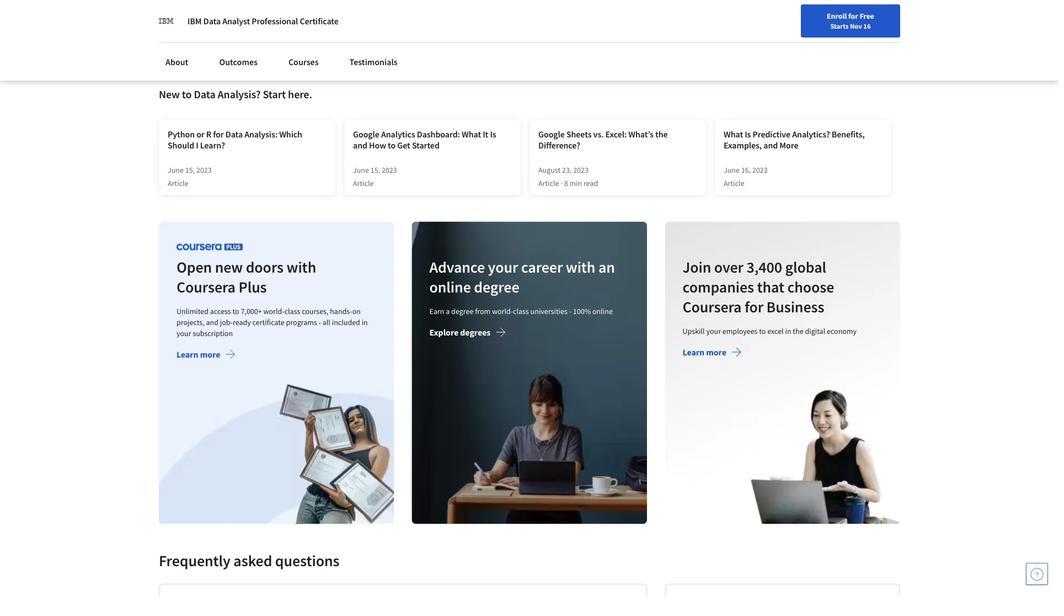 Task type: vqa. For each thing, say whether or not it's contained in the screenshot.
Examples,
yes



Task type: describe. For each thing, give the bounding box(es) containing it.
testimonials link
[[343, 50, 404, 74]]

nov
[[850, 22, 862, 30]]

career
[[521, 257, 563, 276]]

august
[[539, 165, 561, 175]]

100%
[[573, 306, 591, 316]]

certificate
[[253, 317, 285, 327]]

·
[[561, 178, 563, 188]]

testimonials
[[350, 56, 398, 67]]

programs
[[286, 317, 317, 327]]

1 horizontal spatial in
[[785, 326, 792, 336]]

outcomes
[[219, 56, 258, 67]]

3,400
[[747, 257, 783, 276]]

0 horizontal spatial new
[[159, 87, 180, 101]]

courses
[[289, 56, 319, 67]]

advance your career with an online degree
[[430, 257, 615, 296]]

and for more
[[764, 140, 778, 151]]

world- for 7,000+
[[264, 306, 285, 316]]

and for how
[[353, 140, 368, 151]]

min
[[570, 178, 582, 188]]

analytics?
[[793, 129, 830, 140]]

with for career
[[566, 257, 596, 276]]

2023 for or
[[196, 165, 212, 175]]

python
[[168, 129, 195, 140]]

online inside 'advance your career with an online degree'
[[430, 277, 471, 296]]

unlimited access to 7,000+ world-class courses, hands-on projects, and job-ready certificate programs - all included in your subscription
[[177, 306, 368, 338]]

article for what is predictive analytics? benefits, examples, and more
[[724, 178, 745, 188]]

universities
[[175, 6, 220, 17]]

all
[[323, 317, 331, 327]]

start
[[263, 87, 286, 101]]

the inside google sheets vs. excel: what's the difference?
[[656, 129, 668, 140]]

more for the left the learn more link
[[200, 349, 220, 360]]

plus
[[239, 277, 267, 296]]

excel:
[[606, 129, 627, 140]]

help center image
[[1031, 567, 1044, 581]]

companies
[[683, 277, 754, 296]]

employees
[[723, 326, 758, 336]]

coursera inside open new doors with coursera plus
[[177, 277, 236, 296]]

learn for right the learn more link
[[683, 347, 705, 358]]

job-
[[220, 317, 233, 327]]

8
[[564, 178, 568, 188]]

open
[[177, 257, 212, 276]]

your inside unlimited access to 7,000+ world-class courses, hands-on projects, and job-ready certificate programs - all included in your subscription
[[177, 328, 191, 338]]

explore
[[430, 327, 459, 338]]

show notifications image
[[911, 36, 924, 49]]

23,
[[562, 165, 572, 175]]

earn
[[430, 306, 445, 316]]

courses link
[[282, 50, 325, 74]]

analyst
[[222, 15, 250, 26]]

get
[[398, 140, 410, 151]]

google for and
[[353, 129, 380, 140]]

to inside google analytics dashboard: what it is and how to get started
[[388, 140, 396, 151]]

dashboard:
[[417, 129, 460, 140]]

find
[[753, 35, 767, 45]]

free
[[860, 11, 875, 21]]

1 horizontal spatial online
[[593, 306, 613, 316]]

business
[[767, 297, 825, 316]]

predictive
[[753, 129, 791, 140]]

your for find
[[769, 35, 784, 45]]

for inside python or r for data analysis: which should i learn?
[[213, 129, 224, 140]]

global
[[786, 257, 827, 276]]

subscription
[[193, 328, 233, 338]]

is inside google analytics dashboard: what it is and how to get started
[[490, 129, 496, 140]]

asked
[[234, 551, 272, 570]]

universities link
[[159, 0, 225, 22]]

join
[[683, 257, 711, 276]]

python or r for data analysis: which should i learn?
[[168, 129, 302, 151]]

excel
[[768, 326, 784, 336]]

15, for how
[[371, 165, 380, 175]]

learn?
[[200, 140, 225, 151]]

7,000+
[[241, 306, 262, 316]]

english
[[848, 34, 875, 46]]

from
[[475, 306, 491, 316]]

learn more for right the learn more link
[[683, 347, 727, 358]]

in inside unlimited access to 7,000+ world-class courses, hands-on projects, and job-ready certificate programs - all included in your subscription
[[362, 317, 368, 327]]

ibm
[[188, 15, 202, 26]]

economy
[[827, 326, 857, 336]]

google analytics dashboard: what it is and how to get started
[[353, 129, 496, 151]]

upskill your employees to excel in the digital economy
[[683, 326, 857, 336]]

it
[[483, 129, 489, 140]]

on
[[352, 306, 361, 316]]

frequently asked questions
[[159, 551, 340, 570]]

i
[[196, 140, 198, 151]]

how
[[369, 140, 386, 151]]



Task type: locate. For each thing, give the bounding box(es) containing it.
learn down upskill
[[683, 347, 705, 358]]

should
[[168, 140, 194, 151]]

english button
[[828, 22, 895, 58]]

advance
[[430, 257, 485, 276]]

None search field
[[157, 29, 422, 51]]

over
[[714, 257, 744, 276]]

new down about
[[159, 87, 180, 101]]

june 15, 2023 article for how
[[353, 165, 397, 188]]

examples,
[[724, 140, 762, 151]]

and inside unlimited access to 7,000+ world-class courses, hands-on projects, and job-ready certificate programs - all included in your subscription
[[206, 317, 219, 327]]

2 what from the left
[[724, 129, 743, 140]]

2023 inside june 16, 2023 article
[[753, 165, 768, 175]]

world-
[[264, 306, 285, 316], [492, 306, 513, 316]]

15, for should
[[185, 165, 195, 175]]

courses,
[[302, 306, 329, 316]]

16,
[[742, 165, 751, 175]]

frequently
[[159, 551, 231, 570]]

learn more
[[683, 347, 727, 358], [177, 349, 220, 360]]

1 horizontal spatial is
[[745, 129, 751, 140]]

with right doors
[[287, 257, 316, 276]]

unlimited
[[177, 306, 209, 316]]

0 horizontal spatial learn more link
[[177, 349, 236, 362]]

15, down should
[[185, 165, 195, 175]]

online right 100%
[[593, 306, 613, 316]]

1 june from the left
[[168, 165, 184, 175]]

0 vertical spatial data
[[204, 15, 221, 26]]

class inside unlimited access to 7,000+ world-class courses, hands-on projects, and job-ready certificate programs - all included in your subscription
[[285, 306, 300, 316]]

class up programs
[[285, 306, 300, 316]]

- inside unlimited access to 7,000+ world-class courses, hands-on projects, and job-ready certificate programs - all included in your subscription
[[319, 317, 321, 327]]

1 horizontal spatial june
[[353, 165, 369, 175]]

1 vertical spatial -
[[319, 317, 321, 327]]

projects,
[[177, 317, 205, 327]]

0 vertical spatial for
[[849, 11, 859, 21]]

coursera
[[177, 277, 236, 296], [683, 297, 742, 316]]

doors
[[246, 257, 284, 276]]

1 with from the left
[[287, 257, 316, 276]]

slides element
[[179, 48, 881, 59]]

2 2023 from the left
[[382, 165, 397, 175]]

coursera down the open
[[177, 277, 236, 296]]

learn more link down upskill
[[683, 347, 742, 360]]

2 is from the left
[[745, 129, 751, 140]]

what left it
[[462, 129, 481, 140]]

more
[[706, 347, 727, 358], [200, 349, 220, 360]]

0 horizontal spatial 15,
[[185, 165, 195, 175]]

0 vertical spatial the
[[656, 129, 668, 140]]

google inside google analytics dashboard: what it is and how to get started
[[353, 129, 380, 140]]

1 google from the left
[[353, 129, 380, 140]]

2023 for sheets
[[573, 165, 589, 175]]

is
[[490, 129, 496, 140], [745, 129, 751, 140]]

1 horizontal spatial google
[[539, 129, 565, 140]]

professional
[[252, 15, 298, 26]]

and left more
[[764, 140, 778, 151]]

1 horizontal spatial learn more link
[[683, 347, 742, 360]]

article for python or r for data analysis: which should i learn?
[[168, 178, 188, 188]]

in right included
[[362, 317, 368, 327]]

google for difference?
[[539, 129, 565, 140]]

new to data analysis? start here.
[[159, 87, 312, 101]]

june 15, 2023 article down the i
[[168, 165, 212, 188]]

to left 'get'
[[388, 140, 396, 151]]

sheets
[[567, 129, 592, 140]]

enroll
[[827, 11, 847, 21]]

what's
[[629, 129, 654, 140]]

what up 16,
[[724, 129, 743, 140]]

with for doors
[[287, 257, 316, 276]]

data
[[204, 15, 221, 26], [194, 87, 216, 101], [226, 129, 243, 140]]

upskill
[[683, 326, 705, 336]]

0 horizontal spatial the
[[656, 129, 668, 140]]

0 horizontal spatial world-
[[264, 306, 285, 316]]

class left universities
[[513, 306, 529, 316]]

1 horizontal spatial learn more
[[683, 347, 727, 358]]

class for universities
[[513, 306, 529, 316]]

degree right a
[[452, 306, 474, 316]]

article
[[168, 178, 188, 188], [353, 178, 374, 188], [539, 178, 559, 188], [724, 178, 745, 188]]

0 horizontal spatial class
[[285, 306, 300, 316]]

world- inside unlimited access to 7,000+ world-class courses, hands-on projects, and job-ready certificate programs - all included in your subscription
[[264, 306, 285, 316]]

0 vertical spatial degree
[[474, 277, 520, 296]]

1 horizontal spatial and
[[353, 140, 368, 151]]

1 vertical spatial new
[[159, 87, 180, 101]]

1 class from the left
[[285, 306, 300, 316]]

1 what from the left
[[462, 129, 481, 140]]

june 15, 2023 article for should
[[168, 165, 212, 188]]

1 15, from the left
[[185, 165, 195, 175]]

outcomes link
[[213, 50, 264, 74]]

your for upskill
[[707, 326, 721, 336]]

2023 for analytics
[[382, 165, 397, 175]]

data right learn?
[[226, 129, 243, 140]]

1 vertical spatial data
[[194, 87, 216, 101]]

learn for the left the learn more link
[[177, 349, 198, 360]]

your inside 'advance your career with an online degree'
[[488, 257, 518, 276]]

2 class from the left
[[513, 306, 529, 316]]

0 horizontal spatial is
[[490, 129, 496, 140]]

1 horizontal spatial more
[[706, 347, 727, 358]]

2 horizontal spatial june
[[724, 165, 740, 175]]

1 horizontal spatial -
[[569, 306, 572, 316]]

in right excel
[[785, 326, 792, 336]]

learn more for the left the learn more link
[[177, 349, 220, 360]]

1 vertical spatial coursera
[[683, 297, 742, 316]]

earn a degree from world-class universities - 100% online
[[430, 306, 613, 316]]

2023 down how
[[382, 165, 397, 175]]

the
[[656, 129, 668, 140], [793, 326, 804, 336]]

your for advance
[[488, 257, 518, 276]]

is inside what is predictive analytics? benefits, examples, and more
[[745, 129, 751, 140]]

ibm data analyst professional certificate
[[188, 15, 339, 26]]

learn down projects,
[[177, 349, 198, 360]]

benefits,
[[832, 129, 865, 140]]

article for google analytics dashboard: what it is and how to get started
[[353, 178, 374, 188]]

read
[[584, 178, 598, 188]]

find your new career link
[[748, 33, 828, 47]]

august 23, 2023 article · 8 min read
[[539, 165, 598, 188]]

a
[[446, 306, 450, 316]]

article down 16,
[[724, 178, 745, 188]]

difference?
[[539, 140, 581, 151]]

ibm image
[[159, 13, 174, 29]]

0 horizontal spatial learn
[[177, 349, 198, 360]]

2 google from the left
[[539, 129, 565, 140]]

4 2023 from the left
[[753, 165, 768, 175]]

analysis?
[[218, 87, 261, 101]]

explore degrees
[[430, 327, 491, 338]]

june inside june 16, 2023 article
[[724, 165, 740, 175]]

certificate
[[300, 15, 339, 26]]

to inside unlimited access to 7,000+ world-class courses, hands-on projects, and job-ready certificate programs - all included in your subscription
[[233, 306, 239, 316]]

article down how
[[353, 178, 374, 188]]

1 is from the left
[[490, 129, 496, 140]]

june 15, 2023 article down how
[[353, 165, 397, 188]]

more
[[780, 140, 799, 151]]

2 article from the left
[[353, 178, 374, 188]]

hands-
[[330, 306, 352, 316]]

enroll for free starts nov 16
[[827, 11, 875, 30]]

article down should
[[168, 178, 188, 188]]

- left all
[[319, 317, 321, 327]]

1 horizontal spatial world-
[[492, 306, 513, 316]]

to up ready
[[233, 306, 239, 316]]

1 horizontal spatial class
[[513, 306, 529, 316]]

2 horizontal spatial for
[[849, 11, 859, 21]]

learn more link
[[683, 347, 742, 360], [177, 349, 236, 362]]

2023 for is
[[753, 165, 768, 175]]

class for courses,
[[285, 306, 300, 316]]

june for python or r for data analysis: which should i learn?
[[168, 165, 184, 175]]

2 vertical spatial for
[[745, 297, 764, 316]]

june for what is predictive analytics? benefits, examples, and more
[[724, 165, 740, 175]]

2 june 15, 2023 article from the left
[[353, 165, 397, 188]]

what is predictive analytics? benefits, examples, and more
[[724, 129, 865, 151]]

world- up certificate
[[264, 306, 285, 316]]

explore degrees link
[[430, 327, 506, 340]]

0 horizontal spatial coursera
[[177, 277, 236, 296]]

june for google analytics dashboard: what it is and how to get started
[[353, 165, 369, 175]]

for down that
[[745, 297, 764, 316]]

1 horizontal spatial june 15, 2023 article
[[353, 165, 397, 188]]

4 article from the left
[[724, 178, 745, 188]]

data left analysis?
[[194, 87, 216, 101]]

16
[[864, 22, 871, 30]]

1 article from the left
[[168, 178, 188, 188]]

3 2023 from the left
[[573, 165, 589, 175]]

online down the advance
[[430, 277, 471, 296]]

join over 3,400 global companies that choose coursera for business
[[683, 257, 834, 316]]

and left how
[[353, 140, 368, 151]]

google left sheets at the top of page
[[539, 129, 565, 140]]

digital
[[805, 326, 826, 336]]

1 horizontal spatial learn
[[683, 347, 705, 358]]

1 2023 from the left
[[196, 165, 212, 175]]

1 horizontal spatial with
[[566, 257, 596, 276]]

with inside 'advance your career with an online degree'
[[566, 257, 596, 276]]

0 horizontal spatial -
[[319, 317, 321, 327]]

data right ibm
[[204, 15, 221, 26]]

what inside google analytics dashboard: what it is and how to get started
[[462, 129, 481, 140]]

learn more down subscription
[[177, 349, 220, 360]]

your right upskill
[[707, 326, 721, 336]]

coursera down companies
[[683, 297, 742, 316]]

3 article from the left
[[539, 178, 559, 188]]

1 horizontal spatial coursera
[[683, 297, 742, 316]]

0 horizontal spatial what
[[462, 129, 481, 140]]

the right the what's
[[656, 129, 668, 140]]

1 world- from the left
[[264, 306, 285, 316]]

new left career
[[785, 35, 800, 45]]

2 horizontal spatial and
[[764, 140, 778, 151]]

2 with from the left
[[566, 257, 596, 276]]

more down employees
[[706, 347, 727, 358]]

your right find
[[769, 35, 784, 45]]

2023 right 16,
[[753, 165, 768, 175]]

- left 100%
[[569, 306, 572, 316]]

1 horizontal spatial what
[[724, 129, 743, 140]]

that
[[757, 277, 785, 296]]

degree
[[474, 277, 520, 296], [452, 306, 474, 316]]

data inside python or r for data analysis: which should i learn?
[[226, 129, 243, 140]]

starts
[[831, 22, 849, 30]]

2 world- from the left
[[492, 306, 513, 316]]

1 horizontal spatial new
[[785, 35, 800, 45]]

0 vertical spatial new
[[785, 35, 800, 45]]

with inside open new doors with coursera plus
[[287, 257, 316, 276]]

google inside google sheets vs. excel: what's the difference?
[[539, 129, 565, 140]]

or
[[197, 129, 205, 140]]

0 vertical spatial -
[[569, 306, 572, 316]]

what inside what is predictive analytics? benefits, examples, and more
[[724, 129, 743, 140]]

is right it
[[490, 129, 496, 140]]

2 15, from the left
[[371, 165, 380, 175]]

and inside what is predictive analytics? benefits, examples, and more
[[764, 140, 778, 151]]

vs.
[[594, 129, 604, 140]]

2 june from the left
[[353, 165, 369, 175]]

0 horizontal spatial google
[[353, 129, 380, 140]]

article left · on the right top of page
[[539, 178, 559, 188]]

1 horizontal spatial for
[[745, 297, 764, 316]]

google
[[353, 129, 380, 140], [539, 129, 565, 140]]

article inside august 23, 2023 article · 8 min read
[[539, 178, 559, 188]]

with left an
[[566, 257, 596, 276]]

for
[[849, 11, 859, 21], [213, 129, 224, 140], [745, 297, 764, 316]]

for inside enroll for free starts nov 16
[[849, 11, 859, 21]]

article inside june 16, 2023 article
[[724, 178, 745, 188]]

access
[[210, 306, 231, 316]]

new
[[785, 35, 800, 45], [159, 87, 180, 101]]

1 vertical spatial degree
[[452, 306, 474, 316]]

0 vertical spatial coursera
[[177, 277, 236, 296]]

coursera inside join over 3,400 global companies that choose coursera for business
[[683, 297, 742, 316]]

-
[[569, 306, 572, 316], [319, 317, 321, 327]]

choose
[[788, 277, 834, 296]]

0 horizontal spatial degree
[[452, 306, 474, 316]]

2023 right 23,
[[573, 165, 589, 175]]

1 vertical spatial the
[[793, 326, 804, 336]]

started
[[412, 140, 440, 151]]

1 vertical spatial online
[[593, 306, 613, 316]]

more for right the learn more link
[[706, 347, 727, 358]]

about
[[166, 56, 188, 67]]

your left career
[[488, 257, 518, 276]]

june 15, 2023 article
[[168, 165, 212, 188], [353, 165, 397, 188]]

degree up from
[[474, 277, 520, 296]]

which
[[279, 129, 302, 140]]

article for google sheets vs. excel: what's the difference?
[[539, 178, 559, 188]]

open new doors with coursera plus
[[177, 257, 316, 296]]

new
[[215, 257, 243, 276]]

2 vertical spatial data
[[226, 129, 243, 140]]

15, down how
[[371, 165, 380, 175]]

about link
[[159, 50, 195, 74]]

1 horizontal spatial degree
[[474, 277, 520, 296]]

and inside google analytics dashboard: what it is and how to get started
[[353, 140, 368, 151]]

r
[[206, 129, 211, 140]]

universities
[[531, 306, 568, 316]]

june 16, 2023 article
[[724, 165, 768, 188]]

0 horizontal spatial learn more
[[177, 349, 220, 360]]

1 horizontal spatial the
[[793, 326, 804, 336]]

analytics
[[381, 129, 415, 140]]

to left excel
[[759, 326, 766, 336]]

1 vertical spatial for
[[213, 129, 224, 140]]

0 horizontal spatial june
[[168, 165, 184, 175]]

0 horizontal spatial online
[[430, 277, 471, 296]]

0 horizontal spatial in
[[362, 317, 368, 327]]

for inside join over 3,400 global companies that choose coursera for business
[[745, 297, 764, 316]]

world- for from
[[492, 306, 513, 316]]

learn more link down subscription
[[177, 349, 236, 362]]

for up nov
[[849, 11, 859, 21]]

analysis:
[[245, 129, 278, 140]]

to down about link
[[182, 87, 192, 101]]

google left analytics
[[353, 129, 380, 140]]

0 horizontal spatial for
[[213, 129, 224, 140]]

1 june 15, 2023 article from the left
[[168, 165, 212, 188]]

3 june from the left
[[724, 165, 740, 175]]

coursera plus image
[[177, 243, 243, 250]]

questions
[[275, 551, 340, 570]]

degree inside 'advance your career with an online degree'
[[474, 277, 520, 296]]

0 horizontal spatial with
[[287, 257, 316, 276]]

your
[[769, 35, 784, 45], [488, 257, 518, 276], [707, 326, 721, 336], [177, 328, 191, 338]]

2023 inside august 23, 2023 article · 8 min read
[[573, 165, 589, 175]]

your down projects,
[[177, 328, 191, 338]]

world- right from
[[492, 306, 513, 316]]

learn more down upskill
[[683, 347, 727, 358]]

and up subscription
[[206, 317, 219, 327]]

1 horizontal spatial 15,
[[371, 165, 380, 175]]

more down subscription
[[200, 349, 220, 360]]

0 horizontal spatial june 15, 2023 article
[[168, 165, 212, 188]]

2023
[[196, 165, 212, 175], [382, 165, 397, 175], [573, 165, 589, 175], [753, 165, 768, 175]]

june
[[168, 165, 184, 175], [353, 165, 369, 175], [724, 165, 740, 175]]

the left digital
[[793, 326, 804, 336]]

for right r
[[213, 129, 224, 140]]

is left predictive
[[745, 129, 751, 140]]

0 horizontal spatial and
[[206, 317, 219, 327]]

2023 down the i
[[196, 165, 212, 175]]

included
[[332, 317, 360, 327]]

0 vertical spatial online
[[430, 277, 471, 296]]

0 horizontal spatial more
[[200, 349, 220, 360]]



